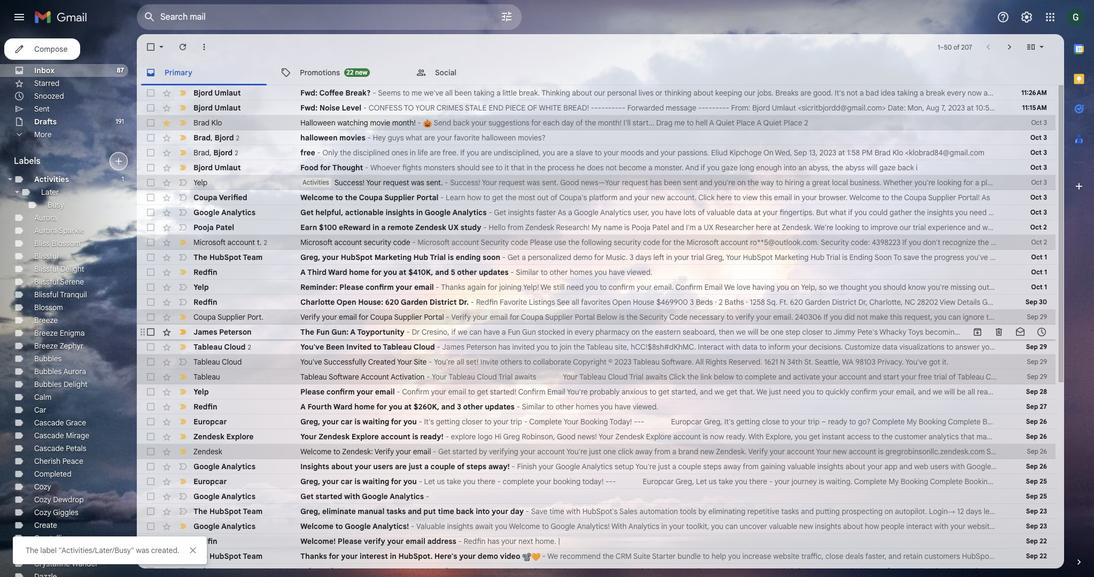 Task type: locate. For each thing, give the bounding box(es) containing it.
42 ͏ from the left
[[639, 537, 641, 547]]

17 ͏ from the left
[[591, 537, 593, 547]]

across
[[1046, 522, 1069, 532]]

16 ͏ from the left
[[589, 537, 591, 547]]

1 gaze from the left
[[722, 163, 738, 173]]

starter
[[652, 552, 676, 562]]

your
[[415, 103, 435, 113]]

you down $260k,
[[403, 418, 417, 427]]

put
[[424, 507, 436, 517]]

account left t.
[[228, 238, 255, 247]]

click
[[618, 447, 633, 457]]

row containing zendesk explore
[[137, 430, 1094, 445]]

great down abyss,
[[812, 178, 830, 188]]

send
[[434, 118, 451, 128]]

1 horizontal spatial klo
[[893, 148, 903, 158]]

0 horizontal spatial marketing
[[375, 253, 412, 262]]

car for greg, your car is waiting for you - let us take you there - complete your booking today! --- ‌ ‌ ‌ ‌ ‌ ‌ ‌ ‌ ‌ ‌ ‌ ‌ ‌ europcar greg, let us take you there - your journey is waiting. complete my booking complete booking your rental
[[341, 477, 353, 487]]

you down portal!
[[955, 208, 968, 218]]

0 horizontal spatial by
[[479, 447, 487, 457]]

crystalline for ocean
[[34, 547, 70, 557]]

14 ͏ from the left
[[585, 537, 587, 547]]

1 bubbles from the top
[[34, 354, 62, 364]]

1 horizontal spatial closer
[[802, 328, 823, 337]]

0 horizontal spatial patel
[[216, 223, 234, 233]]

23
[[1040, 508, 1047, 516], [1040, 523, 1047, 531]]

you've for you've successfully created your site - you're all set! invite others to collaborate copyright © 2023 tableau software. all rights reserved. 1621 n 34th st. seattle, wa 98103 privacy. you've got it.
[[300, 358, 322, 367]]

None checkbox
[[145, 88, 156, 98], [145, 103, 156, 113], [145, 133, 156, 143], [145, 163, 156, 173], [145, 177, 156, 188], [145, 192, 156, 203], [145, 222, 156, 233], [145, 282, 156, 293], [145, 297, 156, 308], [145, 342, 156, 353], [145, 357, 156, 368], [145, 372, 156, 383], [145, 387, 156, 398], [145, 447, 156, 458], [145, 477, 156, 488], [145, 507, 156, 517], [145, 537, 156, 547], [145, 88, 156, 98], [145, 103, 156, 113], [145, 133, 156, 143], [145, 163, 156, 173], [145, 177, 156, 188], [145, 192, 156, 203], [145, 222, 156, 233], [145, 282, 156, 293], [145, 297, 156, 308], [145, 342, 156, 353], [145, 357, 156, 368], [145, 372, 156, 383], [145, 387, 156, 398], [145, 447, 156, 458], [145, 477, 156, 488], [145, 507, 156, 517], [145, 537, 156, 547]]

83 ͏ from the left
[[717, 537, 719, 547]]

1 vertical spatial away
[[724, 462, 741, 472]]

None checkbox
[[145, 42, 156, 52], [145, 118, 156, 128], [145, 148, 156, 158], [145, 207, 156, 218], [145, 237, 156, 248], [145, 252, 156, 263], [145, 267, 156, 278], [145, 312, 156, 323], [145, 327, 156, 338], [145, 402, 156, 413], [145, 417, 156, 428], [145, 432, 156, 443], [145, 462, 156, 473], [145, 492, 156, 503], [145, 522, 156, 532], [145, 567, 156, 577], [145, 42, 156, 52], [145, 118, 156, 128], [145, 148, 156, 158], [145, 207, 156, 218], [145, 237, 156, 248], [145, 252, 156, 263], [145, 267, 156, 278], [145, 312, 156, 323], [145, 327, 156, 338], [145, 402, 156, 413], [145, 417, 156, 428], [145, 432, 156, 443], [145, 462, 156, 473], [145, 492, 156, 503], [145, 522, 156, 532], [145, 567, 156, 577]]

aug
[[926, 103, 940, 113]]

complete down finish
[[503, 477, 534, 487]]

blissful for blissful tranquil
[[34, 290, 58, 300]]

your up the fun gun: a toyportunity - dr cresino, if we can have a fun gun stocked in every pharmacy on the eastern seaboard, then we will be one step closer to jimmy pete's whacky toys becoming a household name at bottom
[[637, 283, 652, 292]]

and left i'm
[[671, 223, 684, 233]]

mirage
[[66, 431, 89, 441]]

tableau down answer
[[958, 373, 984, 382]]

your down explore,
[[770, 447, 785, 457]]

0 horizontal spatial verify
[[364, 537, 385, 547]]

2 vertical spatial aurora
[[63, 367, 86, 377]]

of
[[954, 43, 960, 51], [576, 118, 583, 128], [551, 193, 558, 203], [698, 208, 705, 218], [949, 373, 956, 382], [457, 462, 465, 472], [1030, 567, 1037, 577]]

23 down scale
[[1040, 523, 1047, 531]]

0 horizontal spatial zendesk.
[[716, 447, 747, 457]]

23 row from the top
[[137, 415, 1056, 430]]

sep 26 for welcome to zendesk: verify your email - get started by verifying your account you're just one click away from a brand new zendesk. verify your account your new account is gregrobinsonllc.zendesk.com see you there, the zendesk team
[[1027, 448, 1047, 456]]

just down the ready!
[[409, 462, 422, 472]]

can down eliminating
[[725, 522, 738, 532]]

2 hub from the left
[[811, 253, 825, 262]]

sep right 'extra'
[[1026, 568, 1038, 576]]

20 row from the top
[[137, 370, 1056, 385]]

with
[[726, 343, 740, 352], [951, 462, 965, 472], [344, 492, 360, 502], [566, 507, 581, 517], [934, 522, 949, 532], [855, 567, 869, 577]]

1 pooja from the left
[[194, 223, 214, 233]]

cloud up the site
[[414, 343, 435, 352]]

more
[[34, 130, 52, 140]]

you've successfully created your site - you're all set! invite others to collaborate copyright © 2023 tableau software. all rights reserved. 1621 n 34th st. seattle, wa 98103 privacy. you've got it.
[[300, 358, 949, 367]]

google analytics for welcome to google analytics!
[[194, 522, 256, 532]]

oct 3 for halloween movies - hey guys what are your favorite halloween movies?
[[1030, 134, 1047, 142]]

bubbles for aurora
[[34, 367, 62, 377]]

insights up address on the bottom left of page
[[447, 522, 473, 532]]

62 ͏ from the left
[[677, 537, 679, 547]]

23 for trial
[[1040, 508, 1047, 516]]

2 horizontal spatial need
[[970, 208, 987, 218]]

click
[[698, 193, 715, 203], [669, 373, 686, 382]]

28
[[1040, 388, 1047, 396]]

1 breeze from the top
[[34, 316, 58, 326]]

sat,
[[1061, 298, 1074, 307]]

0 horizontal spatial trip
[[511, 418, 522, 427]]

data up privacy. on the right of the page
[[882, 343, 898, 352]]

row containing hubspot
[[137, 565, 1094, 578]]

2 23 from the top
[[1040, 523, 1047, 531]]

way
[[761, 178, 774, 188]]

79 ͏ from the left
[[710, 537, 712, 547]]

1 the hubspot team from the top
[[194, 253, 263, 262]]

your down instant in the bottom right of the page
[[816, 447, 831, 457]]

25 for greg, your car is waiting for you - let us take you there - complete your booking today! --- ‌ ‌ ‌ ‌ ‌ ‌ ‌ ‌ ‌ ‌ ‌ ‌ ‌ europcar greg, let us take you there - your journey is waiting. complete my booking complete booking your rental
[[1040, 478, 1047, 486]]

in down earn $100 ereward in a remote zendesk ux study - hello from zendesk research! my name is pooja patel and i'm a ux researcher here at zendesk. we're looking to improve our trial experience and want to hear from
[[666, 253, 672, 262]]

1 for reminder: please confirm your email - thanks again for joining yelp! we still need you to confirm your email. confirm email we love having you on yelp, so we thought you should know you're missing out on great features like our week
[[1045, 283, 1047, 291]]

main content containing primary
[[137, 34, 1094, 578]]

1 vertical spatial what
[[830, 208, 847, 218]]

favorite
[[454, 133, 480, 143]]

and left want
[[968, 223, 981, 233]]

0 horizontal spatial month!
[[392, 118, 416, 128]]

🎃 image
[[423, 119, 432, 128]]

0 horizontal spatial gaze
[[722, 163, 738, 173]]

0 horizontal spatial klo
[[211, 118, 222, 128]]

you've for you've been invited to tableau cloud - james peterson has invited you to join the tableau site, hcc!$8sh#dkhmc. interact with data to inform your decisions. customize data visualizations to answer your questions. share discoveries
[[300, 343, 324, 352]]

cascade for cascade grace
[[34, 419, 64, 428]]

0 horizontal spatial success!
[[334, 178, 365, 188]]

it.
[[942, 358, 949, 367]]

24 row from the top
[[137, 430, 1094, 445]]

blissful for blissful delight
[[34, 265, 58, 274]]

success! up learn
[[450, 178, 480, 188]]

greg, up third
[[300, 253, 320, 262]]

activities for activities success! your request was sent. - success! your request was sent. good news—your request has been sent and you're on the way to hiring a great local business. whether you're looking for a plumbe
[[303, 179, 329, 187]]

1 horizontal spatial district
[[832, 298, 857, 307]]

33 ͏ from the left
[[622, 537, 624, 547]]

have up today!
[[615, 403, 631, 412]]

0 vertical spatial bubbles
[[34, 354, 62, 364]]

0 vertical spatial klo
[[211, 118, 222, 128]]

26 for your zendesk explore account is ready! - explore logo hi greg robinson, good news! your zendesk explore account is now ready. with explore, you get instant access to the customer analytics that matter—and the deeper understan
[[1040, 433, 1047, 441]]

1 horizontal spatial tasks
[[781, 507, 799, 517]]

will
[[867, 163, 878, 173], [748, 328, 759, 337], [945, 388, 955, 397]]

oct for 2023
[[1030, 149, 1042, 157]]

1 horizontal spatial zendesk.
[[782, 223, 813, 233]]

becoming
[[925, 328, 959, 337]]

25 for get started with google analytics - ‌ ‌ ‌ ‌ ‌ ‌ ‌ ‌ ‌ ‌ ‌ ‌ ‌ ‌ ‌ ‌ ‌ ‌ ‌ ‌ ‌ ‌ ‌ ‌ ‌ ‌ ‌ ‌ ‌ ‌ ‌ ‌ ‌ ‌ ‌ ‌ ‌ ‌ ‌ ‌ ‌ ‌ ‌ ‌ ‌ ‌ ‌ ‌ ‌ ‌ ‌ ‌ ‌ ‌ ‌ ‌ ‌ ‌ ‌ ‌ ‌ ‌ ‌ ‌ ‌ ‌ ‌ ‌ ‌ ‌ ‌ ‌ ‌ ‌ ‌ ‌ ‌ ‌ ‌ ‌ ‌ ‌ ‌ ‌ ‌ ‌ ‌ ‌ ‌ ‌ ‌ ‌ ‌ ‌ ‌ ‌ ‌ ‌ ‌ ‌ ‌
[[1040, 493, 1047, 501]]

security down the ereward
[[364, 238, 391, 248]]

by right "tools"
[[698, 507, 707, 517]]

your up thanks for your interest in hubspot. here's your demo video
[[387, 537, 404, 547]]

3 sep 22 from the top
[[1026, 568, 1047, 576]]

home down account
[[354, 403, 375, 412]]

umlaut for fwd: coffee break? - seems to me we've all been taking a little break. thinking about our personal lives or thinking about keeping our jobs. breaks are good. it's not a bad idea taking a break every now and then. i
[[215, 88, 241, 98]]

1 horizontal spatial steps
[[703, 462, 722, 472]]

27 row from the top
[[137, 475, 1056, 490]]

1 horizontal spatial me
[[675, 118, 685, 128]]

1 vertical spatial klo
[[893, 148, 903, 158]]

sep 22 for take action to secure access to your hubspot account - take action to secure access to your hubspot account the hubspot account music is being protected with two-factor authentication (2fa), an extra layer of security to help k
[[1026, 568, 1047, 576]]

0 vertical spatial me
[[412, 88, 422, 98]]

2 sep 25 from the top
[[1026, 493, 1047, 501]]

whether
[[883, 178, 913, 188]]

sep for welcome! please verify your email address - redfin has your next home. | ͏ ͏ ͏ ͏ ͏ ͏ ͏ ͏ ͏ ͏ ͏ ͏ ͏ ͏ ͏ ͏ ͏ ͏ ͏ ͏ ͏ ͏ ͏ ͏ ͏ ͏ ͏ ͏ ͏ ͏ ͏ ͏ ͏ ͏ ͏ ͏ ͏ ͏ ͏ ͏ ͏ ͏ ͏ ͏ ͏ ͏ ͏ ͏ ͏ ͏ ͏ ͏ ͏ ͏ ͏ ͏ ͏ ͏ ͏ ͏ ͏ ͏ ͏ ͏ ͏ ͏ ͏ ͏ ͏ ͏ ͏ ͏ ͏ ͏ ͏ ͏ ͏ ͏ ͏ ͏ ͏ ͏ ͏ ͏ ͏ ͏
[[1026, 538, 1038, 546]]

22 inside tab
[[346, 68, 354, 76]]

we right cresino,
[[458, 328, 468, 337]]

1 couple from the left
[[431, 462, 455, 472]]

open left house:
[[337, 298, 356, 307]]

europcar
[[194, 418, 227, 427], [671, 418, 702, 427], [194, 477, 227, 487], [643, 477, 674, 487]]

sep for welcome to google analytics! - valuable insights await you welcome to google analytics! with analytics in your toolkit, you can uncover valuable new insights about how people interact with your website, your app, and across devices
[[1026, 523, 1038, 531]]

blissful serene
[[34, 277, 84, 287]]

support image
[[997, 11, 1010, 24]]

1 vertical spatial james
[[442, 343, 465, 352]]

if
[[701, 163, 705, 173], [848, 208, 853, 218], [451, 328, 456, 337]]

1 vertical spatial breeze
[[34, 329, 58, 338]]

1 trip from the left
[[511, 418, 522, 427]]

please up interest
[[338, 537, 362, 547]]

crystalline for wander
[[34, 560, 70, 569]]

2 vertical spatial if
[[451, 328, 456, 337]]

account down robinson,
[[537, 447, 565, 457]]

1 month! from the left
[[392, 118, 416, 128]]

study
[[461, 223, 481, 233]]

1 vertical spatial oct 1
[[1031, 268, 1047, 276]]

0 horizontal spatial fun
[[316, 328, 330, 337]]

1 awaits from the left
[[515, 373, 536, 382]]

1 vertical spatial oct 2
[[1032, 238, 1047, 246]]

2 place from the left
[[784, 118, 802, 128]]

confirm right started!
[[518, 388, 545, 397]]

0 horizontal spatial us
[[437, 477, 445, 487]]

0 vertical spatial updates
[[479, 268, 509, 277]]

row containing coupa supplier port.
[[137, 310, 1094, 325]]

analytics! down manual at the left bottom
[[373, 522, 409, 532]]

aurora sparkle
[[34, 226, 84, 236]]

2 waiting from the top
[[362, 477, 389, 487]]

we're
[[814, 223, 834, 233]]

28202
[[917, 298, 938, 307]]

3 breeze from the top
[[34, 342, 58, 351]]

0 vertical spatial with
[[749, 432, 764, 442]]

bjord umlaut for fwd: coffee break?
[[194, 88, 241, 98]]

sep 23 down scale
[[1026, 523, 1047, 531]]

sep for a fourth ward home for you at $260k, and 3 other updates - similar to other homes you have viewed. ‌ ‌ ‌ ‌ ‌ ‌ ‌ ‌ ‌ ‌ ‌ ‌ ‌ ‌ ‌ ‌ ‌ ‌ ‌ ‌ ‌ ‌ ‌ ‌ ‌ ‌ ‌ ‌ ‌ ‌ ‌ ‌ ‌ ‌ ‌ ‌ ‌ ‌ ‌ ‌ ‌ ‌ ‌ ‌ ‌ ‌ ‌ ‌ ‌ ‌ ‌ ‌ ‌ ‌ ‌ ‌ ‌ ‌ ‌ ‌ ‌ ‌ ‌ ‌ ‌ ‌ ‌ ‌ ‌ ‌ ‌ ‌ ‌ ‌ ‌ ‌ ‌ ‌ ‌ ‌ ‌
[[1026, 403, 1038, 411]]

drafts link
[[34, 117, 57, 127]]

cascade for cascade petals
[[34, 444, 64, 454]]

crm
[[616, 552, 632, 562]]

2 vertical spatial the hubspot team
[[194, 552, 263, 562]]

29 for you've successfully created your site - you're all set! invite others to collaborate copyright © 2023 tableau software. all rights reserved. 1621 n 34th st. seattle, wa 98103 privacy. you've got it.
[[1040, 358, 1047, 366]]

house down like
[[1038, 298, 1059, 307]]

2 brad , bjord 2 from the top
[[194, 148, 238, 157]]

lots
[[684, 208, 696, 218]]

new up break?
[[355, 68, 368, 76]]

1 vertical spatial crystalline
[[34, 547, 70, 557]]

umlaut for fwd: noise level - confess to your crimes stale end piece of white bread! ---------- forwarded message --------- from: bjord umlaut <sicritbjordd@gmail.com> date: mon, aug 7, 2023 at 10:58 am subject: re: noise
[[215, 103, 241, 113]]

0 horizontal spatial was
[[136, 546, 149, 556]]

0 vertical spatial delight
[[60, 265, 84, 274]]

0 horizontal spatial 620
[[385, 298, 399, 307]]

0 horizontal spatial tasks
[[386, 507, 406, 517]]

insights up waiting.
[[818, 462, 844, 472]]

0 horizontal spatial need
[[567, 283, 584, 292]]

1 horizontal spatial secure
[[556, 567, 579, 577]]

welcome for welcome to google analytics! - valuable insights await you welcome to google analytics! with analytics in your toolkit, you can uncover valuable new insights about how people interact with your website, your app, and across devices
[[300, 522, 334, 532]]

1 explore from the left
[[226, 432, 254, 442]]

, for free
[[210, 148, 211, 157]]

sep up now
[[1027, 448, 1039, 456]]

620
[[385, 298, 399, 307], [790, 298, 803, 307]]

1 vertical spatial demo
[[478, 552, 498, 562]]

car link
[[34, 406, 46, 415]]

None search field
[[137, 4, 522, 30]]

good for sent.
[[560, 178, 579, 188]]

insights about your users are just a couple of steps away! - finish your google analytics setup you're just a couple steps away from gaining valuable insights about your app and web users with google analytics. now that you've cre
[[300, 462, 1094, 472]]

primary
[[165, 68, 192, 77]]

0 horizontal spatial every
[[575, 328, 594, 337]]

toolbar
[[967, 327, 1053, 338]]

home for fourth
[[354, 403, 375, 412]]

data down view
[[737, 208, 752, 218]]

80 ͏ from the left
[[712, 537, 714, 547]]

13 row from the top
[[137, 265, 1056, 280]]

31 row from the top
[[137, 535, 1056, 550]]

oct for ro**5@outlo
[[1032, 238, 1042, 246]]

0 horizontal spatial take
[[447, 477, 461, 487]]

9 ͏ from the left
[[576, 537, 578, 547]]

1 horizontal spatial quiet
[[763, 118, 782, 128]]

2 steps from the left
[[703, 462, 722, 472]]

you up analytics.
[[1002, 447, 1014, 457]]

me
[[412, 88, 422, 98], [675, 118, 685, 128]]

2 us from the left
[[709, 477, 717, 487]]

cascade for cascade mirage
[[34, 431, 64, 441]]

7 ͏ from the left
[[572, 537, 574, 547]]

1 users from the left
[[373, 462, 393, 472]]

45 ͏ from the left
[[645, 537, 647, 547]]

1 horizontal spatial out
[[978, 283, 990, 292]]

1 vertical spatial similar
[[522, 403, 545, 412]]

delight for bubbles delight
[[64, 380, 88, 390]]

place
[[736, 118, 755, 128], [784, 118, 802, 128]]

1 sep 25 from the top
[[1026, 478, 1047, 486]]

1 google analytics from the top
[[194, 208, 256, 218]]

22 ͏ from the left
[[601, 537, 602, 547]]

tab list containing primary
[[137, 60, 1064, 86]]

1 horizontal spatial activities
[[303, 179, 329, 187]]

0 vertical spatial breeze
[[34, 316, 58, 326]]

trial up app,
[[1022, 507, 1035, 517]]

deals
[[846, 552, 864, 562]]

0 vertical spatial can
[[949, 313, 961, 322]]

cozy for cozy giggles
[[34, 508, 51, 518]]

request,
[[905, 313, 933, 322]]

the hubspot team for greg, eliminate manual tasks and put time back into your day - save time with hubspot's sales automation tools by eliminating repetitive tasks and putting prospecting on autopilot. login→ 12 days left in your trial scale your marke
[[194, 507, 263, 517]]

let
[[424, 477, 435, 487], [696, 477, 707, 487]]

ready!
[[420, 432, 444, 442]]

65 ͏ from the left
[[683, 537, 685, 547]]

1 horizontal spatial marketing
[[775, 253, 809, 262]]

1 ux from the left
[[448, 223, 459, 233]]

0 vertical spatial closer
[[802, 328, 823, 337]]

home
[[349, 268, 369, 277], [354, 403, 375, 412]]

port.
[[247, 313, 264, 322]]

2 success! from the left
[[450, 178, 480, 188]]

microsoft down 'pooja patel'
[[194, 238, 226, 247]]

36 ͏ from the left
[[627, 537, 629, 547]]

my
[[592, 223, 602, 233], [907, 418, 917, 427], [889, 477, 899, 487]]

being
[[799, 567, 818, 577]]

just up greg, your car is waiting for you - let us take you there - complete your booking today! --- ‌ ‌ ‌ ‌ ‌ ‌ ‌ ‌ ‌ ‌ ‌ ‌ ‌ europcar greg, let us take you there - your journey is waiting. complete my booking complete booking your rental
[[658, 462, 670, 472]]

blissful down bliss
[[34, 252, 58, 261]]

sep 23
[[1026, 508, 1047, 516], [1026, 523, 1047, 531]]

verify down baths
[[735, 313, 754, 322]]

email down account
[[375, 388, 395, 397]]

we right the then
[[736, 328, 746, 337]]

3 request from the left
[[622, 178, 648, 188]]

3 bjord umlaut from the top
[[194, 163, 241, 173]]

passions.
[[678, 148, 709, 158]]

baths
[[725, 298, 744, 307]]

2 horizontal spatial how
[[1011, 208, 1025, 218]]

0 horizontal spatial open
[[337, 298, 356, 307]]

i'll
[[624, 118, 631, 128]]

email up hubspot.
[[406, 537, 425, 547]]

we
[[829, 283, 839, 292], [458, 328, 468, 337], [736, 328, 746, 337], [715, 388, 724, 397], [933, 388, 943, 397]]

4 blissful from the top
[[34, 290, 58, 300]]

73 ͏ from the left
[[698, 537, 700, 547]]

0 horizontal spatial there
[[477, 477, 496, 487]]

tableau down tableau cloud 2 on the left of the page
[[194, 358, 220, 367]]

1 crystalline from the top
[[34, 534, 70, 544]]

viewed. for a fourth ward home for you at $260k, and 3 other updates
[[633, 403, 659, 412]]

hubspot
[[209, 253, 241, 262], [341, 253, 373, 262], [743, 253, 773, 262], [209, 507, 241, 517], [209, 552, 241, 562], [962, 552, 992, 562], [194, 567, 225, 577], [436, 567, 468, 577], [633, 567, 662, 577], [708, 567, 738, 577]]

2 take from the left
[[507, 567, 522, 577]]

tab list
[[1064, 34, 1094, 539], [137, 60, 1064, 86]]

1 vertical spatial 25
[[1040, 493, 1047, 501]]

cloud down james peterson
[[224, 342, 246, 352]]

explore,
[[766, 432, 793, 442]]

a
[[497, 88, 501, 98], [860, 88, 864, 98], [920, 88, 924, 98], [570, 148, 574, 158], [648, 163, 653, 173], [806, 178, 810, 188], [975, 178, 979, 188], [568, 208, 572, 218], [381, 223, 386, 233], [698, 223, 702, 233], [522, 253, 526, 262], [502, 328, 506, 337], [961, 328, 965, 337], [672, 447, 677, 457], [424, 462, 429, 472], [672, 462, 677, 472]]

cherish peace
[[34, 457, 83, 467]]

eliminating
[[709, 507, 746, 517]]

open
[[337, 298, 356, 307], [612, 298, 631, 307], [1017, 298, 1036, 307]]

missing
[[951, 283, 976, 292]]

0 horizontal spatial now
[[710, 432, 724, 442]]

2 bubbles from the top
[[34, 367, 62, 377]]

4 google analytics from the top
[[194, 522, 256, 532]]

zendesk:
[[342, 447, 373, 457]]

row
[[137, 86, 1056, 101], [137, 101, 1070, 115], [137, 115, 1056, 130], [137, 130, 1056, 145], [137, 145, 1056, 160], [137, 160, 1056, 175], [137, 175, 1056, 190], [137, 190, 1056, 205], [137, 205, 1056, 220], [137, 220, 1056, 235], [137, 235, 1094, 250], [137, 250, 1094, 265], [137, 265, 1056, 280], [137, 280, 1094, 295], [137, 295, 1094, 310], [137, 310, 1094, 325], [137, 325, 1056, 340], [137, 340, 1094, 355], [137, 355, 1056, 370], [137, 370, 1056, 385], [137, 385, 1056, 400], [137, 400, 1056, 415], [137, 415, 1056, 430], [137, 430, 1094, 445], [137, 445, 1094, 460], [137, 460, 1094, 475], [137, 475, 1056, 490], [137, 490, 1056, 505], [137, 505, 1094, 520], [137, 520, 1094, 535], [137, 535, 1056, 550], [137, 550, 1094, 565], [137, 565, 1094, 578]]

1 vertical spatial team
[[243, 507, 263, 517]]

you're down eliud
[[715, 178, 735, 188]]

listings
[[529, 298, 555, 307]]

1 620 from the left
[[385, 298, 399, 307]]

can
[[949, 313, 961, 322], [469, 328, 482, 337], [725, 522, 738, 532]]

car for greg, your car is waiting for you - it's getting closer to your trip - complete your booking today! --- ‌ ‌ ‌ ‌ ‌ ‌ ‌ ‌ ‌ ‌ ‌ ‌ ‌ europcar greg, it's getting close to your trip – ready to go? complete my booking complete booking
[[341, 418, 353, 427]]

12 row from the top
[[137, 250, 1094, 265]]

11 ͏ from the left
[[579, 537, 581, 547]]

oct for you
[[1031, 283, 1043, 291]]

0 vertical spatial as
[[982, 193, 990, 203]]

you up ft. at the bottom right of page
[[777, 283, 789, 292]]

50
[[944, 43, 952, 51]]

4 row from the top
[[137, 130, 1056, 145]]

1 action from the left
[[320, 567, 343, 577]]

· right beds
[[715, 298, 717, 307]]

trial up don't
[[913, 223, 926, 233]]

fwd: for fwd: noise level - confess to your crimes stale end piece of white bread! ---------- forwarded message --------- from: bjord umlaut <sicritbjordd@gmail.com> date: mon, aug 7, 2023 at 10:58 am subject: re: noise
[[300, 103, 318, 113]]

sep for insights about your users are just a couple of steps away! - finish your google analytics setup you're just a couple steps away from gaining valuable insights about your app and web users with google analytics. now that you've cre
[[1026, 463, 1038, 471]]

privacy.
[[878, 358, 904, 367]]

the right the gather
[[914, 208, 925, 218]]

2 couple from the left
[[678, 462, 701, 472]]

4398223
[[872, 238, 901, 248]]

1 horizontal spatial thanks
[[441, 283, 465, 292]]

22 row from the top
[[137, 400, 1056, 415]]

breeze down blossom 'link'
[[34, 316, 58, 326]]

blossom down sparkle
[[52, 239, 80, 249]]

gaze left "long"
[[722, 163, 738, 173]]

yelp for please confirm your email
[[194, 388, 209, 397]]

your down account
[[357, 388, 373, 397]]

0 horizontal spatial left
[[653, 253, 664, 262]]

breeze for breeze zephyr
[[34, 342, 58, 351]]

aurora down "aurora" link
[[34, 226, 57, 236]]

breeze
[[34, 316, 58, 326], [34, 329, 58, 338], [34, 342, 58, 351]]

1 marketing from the left
[[375, 253, 412, 262]]

22 for redfin has your next home. | ͏ ͏ ͏ ͏ ͏ ͏ ͏ ͏ ͏ ͏ ͏ ͏ ͏ ͏ ͏ ͏ ͏ ͏ ͏ ͏ ͏ ͏ ͏ ͏ ͏ ͏ ͏ ͏ ͏ ͏ ͏ ͏ ͏ ͏ ͏ ͏ ͏ ͏ ͏ ͏ ͏ ͏ ͏ ͏ ͏ ͏ ͏ ͏ ͏ ͏ ͏ ͏ ͏ ͏ ͏ ͏ ͏ ͏ ͏ ͏ ͏ ͏ ͏ ͏ ͏ ͏ ͏ ͏ ͏ ͏ ͏ ͏ ͏ ͏ ͏ ͏ ͏ ͏ ͏ ͏ ͏ ͏ ͏ ͏ ͏ ͏
[[1040, 538, 1047, 546]]

from right 'hear' at the top right of page
[[1027, 223, 1043, 233]]

bjord
[[194, 88, 213, 98], [194, 103, 213, 113], [752, 103, 770, 113], [215, 133, 234, 142], [213, 148, 233, 157], [194, 163, 213, 173]]

68 ͏ from the left
[[689, 537, 691, 547]]

seaboard,
[[683, 328, 717, 337]]

get up the earn
[[300, 208, 314, 218]]

26 for insights about your users are just a couple of steps away! - finish your google analytics setup you're just a couple steps away from gaining valuable insights about your app and web users with google analytics. now that you've cre
[[1040, 463, 1047, 471]]

greg, left eliminate
[[300, 507, 320, 517]]

sep for get started with google analytics - ‌ ‌ ‌ ‌ ‌ ‌ ‌ ‌ ‌ ‌ ‌ ‌ ‌ ‌ ‌ ‌ ‌ ‌ ‌ ‌ ‌ ‌ ‌ ‌ ‌ ‌ ‌ ‌ ‌ ‌ ‌ ‌ ‌ ‌ ‌ ‌ ‌ ‌ ‌ ‌ ‌ ‌ ‌ ‌ ‌ ‌ ‌ ‌ ‌ ‌ ‌ ‌ ‌ ‌ ‌ ‌ ‌ ‌ ‌ ‌ ‌ ‌ ‌ ‌ ‌ ‌ ‌ ‌ ‌ ‌ ‌ ‌ ‌ ‌ ‌ ‌ ‌ ‌ ‌ ‌ ‌ ‌ ‌ ‌ ‌ ‌ ‌ ‌ ‌ ‌ ‌ ‌ ‌ ‌ ‌ ‌ ‌ ‌ ‌ ‌ ‌
[[1026, 493, 1038, 501]]

main content
[[137, 34, 1094, 578]]

advanced search options image
[[496, 6, 517, 27]]

redfin
[[194, 268, 217, 277], [194, 298, 217, 307], [476, 298, 498, 307], [194, 403, 217, 412], [194, 537, 217, 547], [464, 537, 486, 547]]

copyright
[[573, 358, 607, 367]]

2 vertical spatial crystalline
[[34, 560, 70, 569]]

sep for please confirm your email - confirm your email to get started! confirm email you're probably anxious to get started, and we get that. we just need you to quickly confirm your email, and we will be all ready to go! we look
[[1026, 388, 1038, 396]]

82 ͏ from the left
[[715, 537, 717, 547]]

1 horizontal spatial be
[[957, 388, 966, 397]]

row containing pooja patel
[[137, 220, 1056, 235]]

google analytics for insights about your users are just a couple of steps away!
[[194, 462, 256, 472]]

26 for welcome to zendesk: verify your email - get started by verifying your account you're just one click away from a brand new zendesk. verify your account your new account is gregrobinsonllc.zendesk.com see you there, the zendesk team
[[1040, 448, 1047, 456]]

microsoft up made
[[991, 238, 1023, 248]]

1 vertical spatial started
[[316, 492, 342, 502]]

your left app,
[[998, 522, 1013, 532]]

labels navigation
[[0, 34, 137, 578]]

1 inside labels navigation
[[122, 175, 124, 183]]

row containing tableau
[[137, 370, 1056, 385]]

1 vertical spatial bubbles
[[34, 367, 62, 377]]

hello
[[489, 223, 506, 233]]

the hubspot team
[[194, 253, 263, 262], [194, 507, 263, 517], [194, 552, 263, 562]]

2 fun from the left
[[508, 328, 520, 337]]

2 25 from the top
[[1040, 493, 1047, 501]]

you
[[467, 148, 479, 158], [543, 148, 555, 158], [707, 163, 720, 173], [651, 208, 664, 218], [855, 208, 867, 218], [955, 208, 968, 218], [909, 238, 921, 248], [384, 268, 397, 277], [595, 268, 607, 277], [586, 283, 598, 292], [777, 283, 789, 292], [869, 283, 882, 292], [830, 313, 842, 322], [934, 313, 947, 322], [537, 343, 549, 352], [802, 388, 815, 397], [389, 403, 402, 412], [601, 403, 613, 412], [403, 418, 417, 427], [795, 432, 807, 442], [1002, 447, 1014, 457], [403, 477, 417, 487], [463, 477, 476, 487], [735, 477, 747, 487], [495, 522, 507, 532], [711, 522, 724, 532], [728, 552, 741, 562], [1071, 552, 1083, 562]]

1 vertical spatial help
[[1077, 567, 1092, 577]]

the label "activities/later/busy" was created. alert
[[13, 25, 1077, 565]]

0 horizontal spatial peterson
[[219, 328, 252, 337]]

important according to google magic. switch
[[177, 552, 188, 562]]

0 horizontal spatial started
[[316, 492, 342, 502]]

23 for across
[[1040, 523, 1047, 531]]

cloud down you've successfully created your site - you're all set! invite others to collaborate copyright © 2023 tableau software. all rights reserved. 1621 n 34th st. seattle, wa 98103 privacy. you've got it.
[[608, 373, 628, 382]]

oct for soon
[[1031, 253, 1043, 261]]

ward for fourth
[[333, 403, 353, 412]]

, for halloween movies
[[211, 133, 213, 142]]

sep for you've successfully created your site - you're all set! invite others to collaborate copyright © 2023 tableau software. all rights reserved. 1621 n 34th st. seattle, wa 98103 privacy. you've got it.
[[1027, 358, 1039, 366]]

1 vertical spatial thanks
[[300, 552, 327, 562]]

updates
[[479, 268, 509, 277], [485, 403, 515, 412]]

22 new
[[346, 68, 368, 76]]

sep 29 for you've successfully created your site - you're all set! invite others to collaborate copyright © 2023 tableau software. all rights reserved. 1621 n 34th st. seattle, wa 98103 privacy. you've got it.
[[1027, 358, 1047, 366]]

if up save
[[903, 238, 907, 248]]

sep for welcome to zendesk: verify your email - get started by verifying your account you're just one click away from a brand new zendesk. verify your account your new account is gregrobinsonllc.zendesk.com see you there, the zendesk team
[[1027, 448, 1039, 456]]

📽️ image
[[522, 553, 531, 562]]

1 vertical spatial looking
[[835, 223, 860, 233]]

tableau down hcc!$8sh#dkhmc.
[[633, 358, 660, 367]]

sep 25 for greg, your car is waiting for you - let us take you there - complete your booking today! --- ‌ ‌ ‌ ‌ ‌ ‌ ‌ ‌ ‌ ‌ ‌ ‌ ‌ europcar greg, let us take you there - your journey is waiting. complete my booking complete booking your rental
[[1026, 478, 1047, 486]]

2 horizontal spatial security
[[1039, 567, 1067, 577]]

james up tableau cloud 2 on the left of the page
[[194, 328, 217, 337]]

email,
[[896, 388, 916, 397]]

close up protected
[[826, 552, 844, 562]]

here
[[717, 193, 732, 203], [756, 223, 772, 233]]

0 vertical spatial oct 2
[[1030, 223, 1047, 231]]

coupa supplier port.
[[194, 313, 264, 322]]

53 ͏ from the left
[[660, 537, 662, 547]]

whoever
[[370, 163, 401, 173]]

oct 1 for greg, your hubspot marketing hub trial is ending soon - get a personalized demo for music. 3 days left in your trial greg, your hubspot marketing hub trial is ending soon to save the progress you've made in the marketing tools, yo
[[1031, 253, 1047, 261]]

will down it.
[[945, 388, 955, 397]]

3 bubbles from the top
[[34, 380, 62, 390]]

marketing down ro**5@outlook.com.
[[775, 253, 809, 262]]

site
[[414, 358, 427, 367]]

2 vertical spatial bubbles
[[34, 380, 62, 390]]

1 fun from the left
[[316, 328, 330, 337]]

most
[[518, 193, 535, 203]]

verify up gaining
[[748, 447, 768, 457]]

pm
[[862, 148, 873, 158]]

help up take action to secure access to your hubspot account - take action to secure access to your hubspot account the hubspot account music is being protected with two-factor authentication (2fa), an extra layer of security to help k
[[712, 552, 726, 562]]

69 ͏ from the left
[[691, 537, 692, 547]]

us up the get started with google analytics - ‌ ‌ ‌ ‌ ‌ ‌ ‌ ‌ ‌ ‌ ‌ ‌ ‌ ‌ ‌ ‌ ‌ ‌ ‌ ‌ ‌ ‌ ‌ ‌ ‌ ‌ ‌ ‌ ‌ ‌ ‌ ‌ ‌ ‌ ‌ ‌ ‌ ‌ ‌ ‌ ‌ ‌ ‌ ‌ ‌ ‌ ‌ ‌ ‌ ‌ ‌ ‌ ‌ ‌ ‌ ‌ ‌ ‌ ‌ ‌ ‌ ‌ ‌ ‌ ‌ ‌ ‌ ‌ ‌ ‌ ‌ ‌ ‌ ‌ ‌ ‌ ‌ ‌ ‌ ‌ ‌ ‌ ‌ ‌ ‌ ‌ ‌ ‌ ‌ ‌ ‌ ‌ ‌ ‌ ‌ ‌ ‌ ‌ ‌ ‌ ‌ in the bottom of the page
[[437, 477, 445, 487]]

create link
[[34, 521, 57, 531]]

1 vertical spatial valuable
[[788, 462, 816, 472]]

1 horizontal spatial my
[[889, 477, 899, 487]]

8 ͏ from the left
[[574, 537, 576, 547]]

1 halloween from the left
[[300, 133, 338, 143]]

settings image
[[1021, 11, 1033, 24]]

2 breeze from the top
[[34, 329, 58, 338]]

1 for greg, your hubspot marketing hub trial is ending soon - get a personalized demo for music. 3 days left in your trial greg, your hubspot marketing hub trial is ending soon to save the progress you've made in the marketing tools, yo
[[1045, 253, 1047, 261]]

confirm up house:
[[366, 283, 394, 292]]

blissful tranquil link
[[34, 290, 87, 300]]

sep 26 for greg, your car is waiting for you - it's getting closer to your trip - complete your booking today! --- ‌ ‌ ‌ ‌ ‌ ‌ ‌ ‌ ‌ ‌ ‌ ‌ ‌ europcar greg, it's getting close to your trip – ready to go? complete my booking complete booking
[[1026, 418, 1047, 426]]

activities inside activities success! your request was sent. - success! your request was sent. good news—your request has been sent and you're on the way to hiring a great local business. whether you're looking for a plumbe
[[303, 179, 329, 187]]

8 row from the top
[[137, 190, 1056, 205]]

Search mail text field
[[160, 12, 470, 22]]

1 horizontal spatial name
[[1005, 328, 1024, 337]]

1 car from the top
[[341, 418, 353, 427]]

us down insights about your users are just a couple of steps away! - finish your google analytics setup you're just a couple steps away from gaining valuable insights about your app and web users with google analytics. now that you've cre
[[709, 477, 717, 487]]

1 horizontal spatial email
[[705, 283, 723, 292]]

oct 3 for free - only the disciplined ones in life are free. if you are undisciplined, you are a slave to your moods and your passions. eliud kipchoge on wed, sep 13, 2023 at 1:58 pm brad klo <klobrad84@gmail.com
[[1030, 149, 1047, 157]]

1 horizontal spatial it's
[[724, 418, 734, 427]]

go?
[[858, 418, 871, 427]]

1 horizontal spatial days
[[966, 507, 982, 517]]

2 analytics! from the left
[[577, 522, 610, 532]]

updates for a fourth ward home for you at $260k, and 3 other updates
[[485, 403, 515, 412]]

0 vertical spatial great
[[812, 178, 830, 188]]

users down gregrobinsonllc.zendesk.com
[[930, 462, 949, 472]]

1 vertical spatial 23
[[1040, 523, 1047, 531]]

automation
[[640, 507, 678, 517]]

nc
[[905, 298, 915, 307]]

2 trip from the left
[[808, 418, 820, 427]]

steps left away!
[[467, 462, 487, 472]]

microsoft up '$410k,' at the top
[[418, 238, 450, 248]]

on
[[764, 148, 774, 158]]

the up there,
[[1021, 432, 1032, 442]]

soon
[[483, 253, 500, 262]]

your down see
[[482, 178, 497, 188]]

row containing brad klo
[[137, 115, 1056, 130]]

promotions, 22 new messages, tab
[[272, 60, 407, 86]]

0 horizontal spatial halloween
[[300, 133, 338, 143]]

row containing coupa verified
[[137, 190, 1056, 205]]

1 sep 22 from the top
[[1026, 538, 1047, 546]]

your down zendesk:
[[355, 462, 371, 472]]

2 vertical spatial 2023
[[615, 358, 632, 367]]

sep for take action to secure access to your hubspot account - take action to secure access to your hubspot account the hubspot account music is being protected with two-factor authentication (2fa), an extra layer of security to help k
[[1026, 568, 1038, 576]]

you're
[[434, 358, 455, 367], [567, 388, 588, 397], [567, 447, 587, 457], [636, 462, 656, 472]]

there down gaining
[[749, 477, 767, 487]]

bubbles up calm link
[[34, 380, 62, 390]]

35 ͏ from the left
[[625, 537, 627, 547]]

was left created.
[[136, 546, 149, 556]]

sales
[[619, 507, 638, 517]]

ft.
[[780, 298, 788, 307]]

viewed. for a third ward home for you at $410k, and 5 other updates
[[627, 268, 653, 277]]

was inside alert
[[136, 546, 149, 556]]

breeze enigma link
[[34, 329, 85, 338]]

activities inside labels navigation
[[34, 175, 69, 184]]

view
[[940, 298, 956, 307]]

household
[[967, 328, 1003, 337]]

you down music.
[[595, 268, 607, 277]]

2 horizontal spatial explore
[[646, 432, 672, 442]]

11 row from the top
[[137, 235, 1094, 250]]

3 open from the left
[[1017, 298, 1036, 307]]

your up video
[[501, 537, 517, 547]]

sep for tableau software account activation - your tableau cloud trial awaits ‌ ‌ ‌ ‌ ‌ ‌ ‌ ‌ ‌ ‌ ‌ ‌ ‌ your tableau cloud trial awaits click the link below to complete and activate your account and start your free trial of tableau cloud let's
[[1027, 373, 1039, 381]]

sep for greg, your car is waiting for you - let us take you there - complete your booking today! --- ‌ ‌ ‌ ‌ ‌ ‌ ‌ ‌ ‌ ‌ ‌ ‌ ‌ europcar greg, let us take you there - your journey is waiting. complete my booking complete booking your rental
[[1026, 478, 1038, 486]]

76 ͏ from the left
[[704, 537, 706, 547]]

europcar down zendesk explore
[[194, 477, 227, 487]]

1 bjord umlaut from the top
[[194, 88, 241, 98]]

0 horizontal spatial will
[[748, 328, 759, 337]]

should up charlotte,
[[884, 283, 906, 292]]

🧡 image
[[531, 553, 540, 562]]

with
[[749, 432, 764, 442], [612, 522, 627, 532]]

all left set!
[[457, 358, 464, 367]]

oct for the
[[1030, 164, 1042, 172]]

0 horizontal spatial taking
[[474, 88, 495, 98]]

labels heading
[[14, 156, 113, 167]]

breeze down breeze link at bottom
[[34, 329, 58, 338]]

1 for a third ward home for you at $410k, and 5 other updates - similar to other homes you have viewed. ‌ ‌ ‌ ‌ ‌ ‌ ‌ ‌ ‌ ‌ ‌ ‌ ‌ ‌ ‌ ‌ ‌ ‌ ‌ ‌ ‌ ‌ ‌ ‌ ‌ ‌ ‌ ‌ ‌ ‌ ‌ ‌ ‌ ‌ ‌ ‌ ‌ ‌ ‌ ‌ ‌ ‌ ‌ ‌ ‌ ‌ ‌ ‌ ‌ ‌ ‌ ‌ ‌ ‌ ‌ ‌ ‌ ‌ ‌ ‌ ‌ ‌ ‌ ‌ ‌ ‌ ‌ ‌ ‌ ‌ ‌ ‌ ‌ ‌ ‌ ‌ ‌ ‌ ‌ ‌ ‌
[[1045, 268, 1047, 276]]

patel
[[216, 223, 234, 233], [652, 223, 669, 233]]

29 row from the top
[[137, 505, 1094, 520]]



Task type: describe. For each thing, give the bounding box(es) containing it.
inform
[[768, 343, 790, 352]]

email down the ready!
[[413, 447, 431, 457]]

but
[[816, 208, 828, 218]]

verify your email for coupa supplier portal - verify your email for coupa supplier portal below is the security code necessary to verify your email. 240306 if you did not make this request, you can ignore this email. coupa business spen
[[300, 313, 1094, 322]]

cresino,
[[422, 328, 450, 337]]

21 row from the top
[[137, 385, 1056, 400]]

your up third
[[322, 253, 339, 262]]

oct 3 for welcome to the coupa supplier portal - learn how to get the most out of coupa's platform and your new account. click here to view this email in your browser. welcome to the coupa supplier portal! as
[[1030, 194, 1047, 202]]

older image
[[1004, 42, 1015, 52]]

verifying
[[489, 447, 518, 457]]

50 ͏ from the left
[[654, 537, 656, 547]]

2 sep 22 from the top
[[1026, 553, 1047, 561]]

2 gaze from the left
[[879, 163, 896, 173]]

1 noise from the left
[[319, 103, 340, 113]]

your down collaborate
[[563, 373, 578, 382]]

78 ͏ from the left
[[708, 537, 710, 547]]

your up hi
[[494, 418, 509, 427]]

a up greg, your car is waiting for you - let us take you there - complete your booking today! --- ‌ ‌ ‌ ‌ ‌ ‌ ‌ ‌ ‌ ‌ ‌ ‌ ‌ europcar greg, let us take you there - your journey is waiting. complete my booking complete booking your rental
[[672, 462, 677, 472]]

complete up the login→
[[930, 477, 963, 487]]

europcar up your zendesk explore account is ready! - explore logo hi greg robinson, good news! your zendesk explore account is now ready. with explore, you get instant access to the customer analytics that matter—and the deeper understan on the bottom
[[671, 418, 702, 427]]

portal!
[[958, 193, 980, 203]]

0 vertical spatial an
[[799, 163, 807, 173]]

web
[[914, 462, 929, 472]]

2 vertical spatial valuable
[[769, 522, 797, 532]]

google analytics for get started with google analytics
[[194, 492, 256, 502]]

account up the ending
[[452, 238, 479, 248]]

team
[[1083, 447, 1094, 457]]

similar for a fourth ward home for you at $260k, and 3 other updates
[[522, 403, 545, 412]]

oct 1 for a third ward home for you at $410k, and 5 other updates - similar to other homes you have viewed. ‌ ‌ ‌ ‌ ‌ ‌ ‌ ‌ ‌ ‌ ‌ ‌ ‌ ‌ ‌ ‌ ‌ ‌ ‌ ‌ ‌ ‌ ‌ ‌ ‌ ‌ ‌ ‌ ‌ ‌ ‌ ‌ ‌ ‌ ‌ ‌ ‌ ‌ ‌ ‌ ‌ ‌ ‌ ‌ ‌ ‌ ‌ ‌ ‌ ‌ ‌ ‌ ‌ ‌ ‌ ‌ ‌ ‌ ‌ ‌ ‌ ‌ ‌ ‌ ‌ ‌ ‌ ‌ ‌ ‌ ‌ ‌ ‌ ‌ ‌ ‌ ‌ ‌ ‌ ‌ ‌
[[1031, 268, 1047, 276]]

t.
[[257, 238, 262, 247]]

your up "food for thought - whoever fights monsters should see to it that in the process he does not become a monster. and if you gaze long enough into an abyss, the abyss will gaze back i"
[[604, 148, 619, 158]]

brad , bjord 2 for free
[[194, 148, 238, 157]]

0 horizontal spatial closer
[[462, 418, 483, 427]]

1 getting from the left
[[436, 418, 460, 427]]

crimes
[[437, 103, 463, 113]]

breeze for breeze enigma
[[34, 329, 58, 338]]

and left the start
[[869, 373, 882, 382]]

you down activate
[[802, 388, 815, 397]]

supplier up james peterson
[[218, 313, 245, 322]]

the up local on the top of the page
[[832, 163, 844, 173]]

56 ͏ from the left
[[666, 537, 668, 547]]

activities for activities
[[34, 175, 69, 184]]

0 horizontal spatial with
[[612, 522, 627, 532]]

we down home.
[[548, 552, 558, 562]]

greg, eliminate manual tasks and put time back into your day - save time with hubspot's sales automation tools by eliminating repetitive tasks and putting prospecting on autopilot. login→ 12 days left in your trial scale your marke
[[300, 507, 1094, 517]]

0 vertical spatial james
[[194, 328, 217, 337]]

am
[[995, 103, 1007, 113]]

1 sent. from the left
[[426, 178, 443, 188]]

a right gun:
[[350, 328, 356, 337]]

10 ͏ from the left
[[578, 537, 579, 547]]

coupa up "actionable" at the left of page
[[359, 193, 383, 203]]

71 ͏ from the left
[[694, 537, 696, 547]]

1 vertical spatial complete
[[503, 477, 534, 487]]

1 horizontal spatial as
[[982, 193, 990, 203]]

1 horizontal spatial confirm
[[518, 388, 545, 397]]

blissful for blissful serene
[[34, 277, 58, 287]]

2 horizontal spatial my
[[907, 418, 917, 427]]

0 horizontal spatial close
[[762, 418, 780, 427]]

homes for a third ward home for you at $410k, and 5 other updates
[[570, 268, 593, 277]]

70 ͏ from the left
[[692, 537, 694, 547]]

32 ͏ from the left
[[620, 537, 622, 547]]

complete up robinson,
[[529, 418, 562, 427]]

home for third
[[349, 268, 369, 277]]

1 vertical spatial zendesk.
[[716, 447, 747, 457]]

umlaut for food for thought - whoever fights monsters should see to it that in the process he does not become a monster. and if you gaze long enough into an abyss, the abyss will gaze back i
[[215, 163, 241, 173]]

today!
[[583, 477, 604, 487]]

0 horizontal spatial me
[[412, 88, 422, 98]]

of right lots
[[698, 208, 705, 218]]

personal
[[607, 88, 637, 98]]

1 district from the left
[[430, 298, 457, 307]]

0 horizontal spatial security
[[364, 238, 391, 248]]

0 horizontal spatial 2023
[[615, 358, 632, 367]]

9 row from the top
[[137, 205, 1056, 220]]

your up 34th
[[792, 343, 807, 352]]

44 ͏ from the left
[[643, 537, 645, 547]]

homes for a fourth ward home for you at $260k, and 3 other updates
[[576, 403, 599, 412]]

account down wa
[[839, 373, 867, 382]]

your right finish
[[539, 462, 554, 472]]

3 explore from the left
[[646, 432, 672, 442]]

halloween watching movie month!
[[300, 118, 416, 128]]

in right interest
[[390, 552, 397, 562]]

49 ͏ from the left
[[652, 537, 654, 547]]

confess
[[369, 103, 402, 113]]

27 ͏ from the left
[[610, 537, 612, 547]]

0 horizontal spatial security
[[481, 238, 509, 248]]

sep for verify your email for coupa supplier portal - verify your email for coupa supplier portal below is the security code necessary to verify your email. 240306 if you did not make this request, you can ignore this email. coupa business spen
[[1027, 313, 1039, 321]]

2 vertical spatial can
[[725, 522, 738, 532]]

1 vertical spatial close
[[826, 552, 844, 562]]

and left the put
[[408, 507, 422, 517]]

calm
[[34, 393, 51, 403]]

main menu image
[[13, 11, 26, 24]]

$410k,
[[408, 268, 433, 277]]

13 ͏ from the left
[[583, 537, 585, 547]]

66 ͏ from the left
[[685, 537, 687, 547]]

75 ͏ from the left
[[702, 537, 704, 547]]

64 ͏ from the left
[[681, 537, 683, 547]]

2 code from the left
[[511, 238, 528, 248]]

it
[[505, 163, 509, 173]]

team for greg, eliminate manual tasks and put time back into your day - save time with hubspot's sales automation tools by eliminating repetitive tasks and putting prospecting on autopilot. login→ 12 days left in your trial scale your marke
[[243, 507, 263, 517]]

sep for you've been invited to tableau cloud - james peterson has invited you to join the tableau site, hcc!$8sh#dkhmc. interact with data to inform your decisions. customize data visualizations to answer your questions. share discoveries
[[1026, 343, 1038, 351]]

and right moods at top
[[646, 148, 659, 158]]

a left gun
[[502, 328, 506, 337]]

jobs.
[[758, 88, 774, 98]]

2 pooja from the left
[[632, 223, 651, 233]]

from right hello
[[508, 223, 524, 233]]

2 house from the left
[[1038, 298, 1059, 307]]

instant
[[822, 432, 845, 442]]

2 horizontal spatial it's
[[835, 88, 845, 98]]

putting
[[816, 507, 840, 517]]

having
[[753, 283, 775, 292]]

22 for take action to secure access to your hubspot account the hubspot account music is being protected with two-factor authentication (2fa), an extra layer of security to help k
[[1040, 568, 1047, 576]]

6 ͏ from the left
[[570, 537, 572, 547]]

0 horizontal spatial should
[[457, 163, 480, 173]]

link
[[701, 373, 712, 382]]

we left 'love'
[[724, 283, 735, 292]]

1 vertical spatial every
[[575, 328, 594, 337]]

matter—and
[[977, 432, 1019, 442]]

1 horizontal spatial away
[[724, 462, 741, 472]]

not for verify
[[857, 313, 868, 322]]

invited
[[346, 343, 372, 352]]

a left remote
[[381, 223, 386, 233]]

booking up matter—and
[[983, 418, 1010, 427]]

41 ͏ from the left
[[637, 537, 639, 547]]

brad , bjord 2 for halloween movies
[[194, 133, 239, 142]]

sep for your zendesk explore account is ready! - explore logo hi greg robinson, good news! your zendesk explore account is now ready. with explore, you get instant access to the customer analytics that matter—and the deeper understan
[[1026, 433, 1038, 441]]

please up house:
[[340, 283, 364, 292]]

your down crm
[[616, 567, 631, 577]]

yelp,
[[801, 283, 817, 292]]

1 horizontal spatial if
[[701, 163, 705, 173]]

coupa up the 'toyportunity' at bottom
[[370, 313, 393, 322]]

have up invite
[[484, 328, 500, 337]]

with down the then
[[726, 343, 740, 352]]

cozy dewdrop
[[34, 496, 84, 505]]

with down the login→
[[934, 522, 949, 532]]

2 horizontal spatial this
[[986, 313, 999, 322]]

29 for verify your email for coupa supplier portal - verify your email for coupa supplier portal below is the security code necessary to verify your email. 240306 if you did not make this request, you can ignore this email. coupa business spen
[[1040, 313, 1047, 321]]

of down bread!
[[576, 118, 583, 128]]

1 vertical spatial free
[[918, 373, 932, 382]]

207
[[961, 43, 972, 51]]

1:58
[[847, 148, 860, 158]]

1 horizontal spatial now
[[968, 88, 982, 98]]

1 vertical spatial into
[[476, 507, 490, 517]]

delight for blissful delight
[[60, 265, 84, 274]]

started,
[[672, 388, 698, 397]]

63 ͏ from the left
[[679, 537, 681, 547]]

oct 3 for food for thought - whoever fights monsters should see to it that in the process he does not become a monster. and if you gaze long enough into an abyss, the abyss will gaze back i
[[1030, 164, 1047, 172]]

61 ͏ from the left
[[675, 537, 677, 547]]

sep 29 for verify your email for coupa supplier portal - verify your email for coupa supplier portal below is the security code necessary to verify your email. 240306 if you did not make this request, you can ignore this email. coupa business spen
[[1027, 313, 1047, 321]]

"activities/later/busy"
[[59, 546, 134, 556]]

a up research!
[[568, 208, 572, 218]]

fwd: noise level - confess to your crimes stale end piece of white bread! ---------- forwarded message --------- from: bjord umlaut <sicritbjordd@gmail.com> date: mon, aug 7, 2023 at 10:58 am subject: re: noise
[[300, 103, 1070, 113]]

supplier up stocked
[[545, 313, 573, 322]]

ward for third
[[328, 268, 347, 277]]

welcome for welcome to the coupa supplier portal - learn how to get the most out of coupa's platform and your new account. click here to view this email in your browser. welcome to the coupa supplier portal! as
[[300, 193, 334, 203]]

get left that.
[[726, 388, 737, 397]]

0 vertical spatial see
[[557, 298, 570, 307]]

sep 29 for tableau software account activation - your tableau cloud trial awaits ‌ ‌ ‌ ‌ ‌ ‌ ‌ ‌ ‌ ‌ ‌ ‌ ‌ your tableau cloud trial awaits click the link below to complete and activate your account and start your free trial of tableau cloud let's
[[1027, 373, 1047, 381]]

does
[[587, 163, 604, 173]]

the left customer
[[882, 432, 893, 442]]

row containing microsoft account t.
[[137, 235, 1094, 250]]

19 ͏ from the left
[[595, 537, 597, 547]]

3 ͏ from the left
[[564, 537, 566, 547]]

spen
[[1078, 313, 1094, 322]]

28 row from the top
[[137, 490, 1056, 505]]

0 horizontal spatial click
[[669, 373, 686, 382]]

1 open from the left
[[337, 298, 356, 307]]

toys
[[908, 328, 924, 337]]

social tab
[[407, 60, 542, 86]]

toolbar inside main content
[[967, 327, 1053, 338]]

the right save
[[921, 253, 932, 262]]

sep 23 for across
[[1026, 523, 1047, 531]]

0 horizontal spatial can
[[469, 328, 482, 337]]

1 vertical spatial blossom
[[34, 303, 63, 313]]

1 vertical spatial an
[[982, 567, 991, 577]]

more image
[[199, 42, 210, 52]]

the label "activities/later/busy" was created.
[[26, 546, 179, 556]]

dr,
[[859, 298, 868, 307]]

0 horizontal spatial ready
[[828, 418, 847, 427]]

2 horizontal spatial confirm
[[676, 283, 703, 292]]

2 patel from the left
[[652, 223, 669, 233]]

1 tasks from the left
[[386, 507, 406, 517]]

58 ͏ from the left
[[669, 537, 671, 547]]

aurora for aurora sparkle
[[34, 226, 57, 236]]

cozy for cozy link
[[34, 483, 51, 492]]

new up traffic,
[[799, 522, 813, 532]]

0 horizontal spatial demo
[[478, 552, 498, 562]]

with left hubspot's
[[566, 507, 581, 517]]

tableau software account activation - your tableau cloud trial awaits ‌ ‌ ‌ ‌ ‌ ‌ ‌ ‌ ‌ ‌ ‌ ‌ ‌ your tableau cloud trial awaits click the link below to complete and activate your account and start your free trial of tableau cloud let's
[[300, 373, 1027, 382]]

sep 26 for insights about your users are just a couple of steps away! - finish your google analytics setup you're just a couple steps away from gaining valuable insights about your app and web users with google analytics. now that you've cre
[[1026, 463, 1047, 471]]

your down finish
[[536, 477, 551, 487]]

sep for greg, eliminate manual tasks and put time back into your day - save time with hubspot's sales automation tools by eliminating repetitive tasks and putting prospecting on autopilot. login→ 12 days left in your trial scale your marke
[[1026, 508, 1038, 516]]

2 horizontal spatial security
[[821, 238, 849, 248]]

1 vertical spatial back
[[898, 163, 914, 173]]

breeze for breeze link at bottom
[[34, 316, 58, 326]]

forwarded
[[627, 103, 664, 113]]

your up insights
[[300, 432, 317, 442]]

site,
[[615, 343, 629, 352]]

oct for improve
[[1030, 223, 1042, 231]]

0 vertical spatial click
[[698, 193, 715, 203]]

1 time from the left
[[438, 507, 454, 517]]

a right i'm
[[698, 223, 702, 233]]

blissful delight
[[34, 265, 84, 274]]

snoozed
[[34, 91, 64, 101]]

0 horizontal spatial been
[[455, 88, 472, 98]]

0 vertical spatial name
[[604, 223, 623, 233]]

redfin for welcome! please verify your email address
[[194, 537, 217, 547]]

sq.
[[767, 298, 778, 307]]

0 vertical spatial by
[[479, 447, 487, 457]]

2 horizontal spatial was
[[527, 178, 540, 188]]

the inside alert
[[26, 546, 38, 556]]

and left 5
[[435, 268, 449, 277]]

2 time from the left
[[549, 507, 564, 517]]

cascade mirage link
[[34, 431, 89, 441]]

oct 2 for microsoft account security code - microsoft account security code please use the following security code for the microsoft account ro**5@outlook.com. security code: 4398223 if you don't recognize the microsoft account ro**5@outlo
[[1032, 238, 1047, 246]]

46 ͏ from the left
[[646, 537, 648, 547]]

account down the ereward
[[334, 238, 362, 248]]

0 vertical spatial ready
[[977, 388, 997, 397]]

waiting.
[[826, 477, 853, 487]]

google analytics for get helpful, actionable insights in google analytics
[[194, 208, 256, 218]]

5 ͏ from the left
[[568, 537, 570, 547]]

1 · from the left
[[715, 298, 717, 307]]

1 horizontal spatial security
[[640, 313, 668, 322]]

you right await
[[495, 522, 507, 532]]

thank
[[1048, 552, 1069, 562]]

2 inside microsoft account t. 2
[[264, 239, 267, 247]]

0 horizontal spatial access
[[381, 567, 406, 577]]

1 horizontal spatial security
[[614, 238, 641, 248]]

1 garden from the left
[[401, 298, 428, 307]]

redfin for charlotte open house: 620 garden district dr.
[[194, 298, 217, 307]]

2 horizontal spatial will
[[945, 388, 955, 397]]

get up hello
[[494, 208, 506, 218]]

understan
[[1060, 432, 1094, 442]]

0 vertical spatial looking
[[937, 178, 962, 188]]

0 vertical spatial valuable
[[707, 208, 735, 218]]

email up gun:
[[339, 313, 357, 322]]

43 ͏ from the left
[[641, 537, 643, 547]]

86 ͏ from the left
[[723, 537, 725, 547]]

1 take from the left
[[300, 567, 318, 577]]

3 code from the left
[[643, 238, 660, 248]]

on down "long"
[[737, 178, 746, 188]]

0 horizontal spatial this
[[760, 193, 772, 203]]

row containing james peterson
[[137, 325, 1056, 340]]

2 let from the left
[[696, 477, 707, 487]]

movies?
[[518, 133, 546, 143]]

faster,
[[865, 552, 887, 562]]

1 horizontal spatial if
[[824, 313, 828, 322]]

0 horizontal spatial how
[[467, 193, 481, 203]]

not for keeping
[[847, 88, 858, 98]]

similar for a third ward home for you at $410k, and 5 other updates
[[516, 268, 539, 277]]

0 vertical spatial verify
[[735, 313, 754, 322]]

now
[[1028, 462, 1043, 472]]

1 row from the top
[[137, 86, 1056, 101]]

2 vertical spatial has
[[488, 537, 500, 547]]

get right soon
[[508, 253, 520, 262]]

0 vertical spatial will
[[867, 163, 878, 173]]

|
[[558, 537, 560, 547]]

mon,
[[908, 103, 925, 113]]

sep 25 for get started with google analytics - ‌ ‌ ‌ ‌ ‌ ‌ ‌ ‌ ‌ ‌ ‌ ‌ ‌ ‌ ‌ ‌ ‌ ‌ ‌ ‌ ‌ ‌ ‌ ‌ ‌ ‌ ‌ ‌ ‌ ‌ ‌ ‌ ‌ ‌ ‌ ‌ ‌ ‌ ‌ ‌ ‌ ‌ ‌ ‌ ‌ ‌ ‌ ‌ ‌ ‌ ‌ ‌ ‌ ‌ ‌ ‌ ‌ ‌ ‌ ‌ ‌ ‌ ‌ ‌ ‌ ‌ ‌ ‌ ‌ ‌ ‌ ‌ ‌ ‌ ‌ ‌ ‌ ‌ ‌ ‌ ‌ ‌ ‌ ‌ ‌ ‌ ‌ ‌ ‌ ‌ ‌ ‌ ‌ ‌ ‌ ‌ ‌ ‌ ‌ ‌ ‌
[[1026, 493, 1047, 501]]

0 vertical spatial if
[[460, 148, 465, 158]]

you left could
[[855, 208, 867, 218]]

0 vertical spatial need
[[970, 208, 987, 218]]

waiting for it's getting closer to your trip - complete your booking today! --- ‌ ‌ ‌ ‌ ‌ ‌ ‌ ‌ ‌ ‌ ‌ ‌ ‌ europcar greg, it's getting close to your trip – ready to go? complete my booking complete booking
[[362, 418, 389, 427]]

complete down app at the right of page
[[854, 477, 887, 487]]

business.
[[850, 178, 882, 188]]

2 horizontal spatial email.
[[1001, 313, 1021, 322]]

your up across
[[1057, 507, 1072, 517]]

search mail image
[[140, 7, 159, 27]]

you right thank
[[1071, 552, 1083, 562]]

oct 3 for get helpful, actionable insights in google analytics - get insights faster as a google analytics user, you have lots of valuable data at your fingertips. but what if you could gather the insights you need about how
[[1030, 208, 1047, 217]]

2 noise from the left
[[1050, 103, 1070, 113]]

oct 2 for earn $100 ereward in a remote zendesk ux study - hello from zendesk research! my name is pooja patel and i'm a ux researcher here at zendesk. we're looking to improve our trial experience and want to hear from
[[1030, 223, 1047, 231]]

32 row from the top
[[137, 550, 1094, 565]]

to
[[404, 103, 414, 113]]

the up pharmacy
[[627, 313, 638, 322]]

know
[[908, 283, 926, 292]]

28 ͏ from the left
[[612, 537, 614, 547]]

you've down visualizations
[[906, 358, 927, 367]]

cascade grace
[[34, 419, 86, 428]]

brand
[[678, 447, 698, 457]]

toyportunity
[[357, 328, 405, 337]]

11:15 am
[[1022, 104, 1047, 112]]

2 marketing from the left
[[775, 253, 809, 262]]

halloween
[[300, 118, 336, 128]]

1 us from the left
[[437, 477, 445, 487]]

microsoft account security code - microsoft account security code please use the following security code for the microsoft account ro**5@outlook.com. security code: 4398223 if you don't recognize the microsoft account ro**5@outlo
[[300, 238, 1094, 248]]

1 yelp from the top
[[194, 178, 208, 188]]

sep 22 for welcome! please verify your email address - redfin has your next home. | ͏ ͏ ͏ ͏ ͏ ͏ ͏ ͏ ͏ ͏ ͏ ͏ ͏ ͏ ͏ ͏ ͏ ͏ ͏ ͏ ͏ ͏ ͏ ͏ ͏ ͏ ͏ ͏ ͏ ͏ ͏ ͏ ͏ ͏ ͏ ͏ ͏ ͏ ͏ ͏ ͏ ͏ ͏ ͏ ͏ ͏ ͏ ͏ ͏ ͏ ͏ ͏ ͏ ͏ ͏ ͏ ͏ ͏ ͏ ͏ ͏ ͏ ͏ ͏ ͏ ͏ ͏ ͏ ͏ ͏ ͏ ͏ ͏ ͏ ͏ ͏ ͏ ͏ ͏ ͏ ͏ ͏ ͏ ͏ ͏ ͏
[[1026, 538, 1047, 546]]

1 horizontal spatial help
[[1077, 567, 1092, 577]]

and right sent
[[700, 178, 713, 188]]

0 horizontal spatial out
[[537, 193, 549, 203]]

get started with google analytics - ‌ ‌ ‌ ‌ ‌ ‌ ‌ ‌ ‌ ‌ ‌ ‌ ‌ ‌ ‌ ‌ ‌ ‌ ‌ ‌ ‌ ‌ ‌ ‌ ‌ ‌ ‌ ‌ ‌ ‌ ‌ ‌ ‌ ‌ ‌ ‌ ‌ ‌ ‌ ‌ ‌ ‌ ‌ ‌ ‌ ‌ ‌ ‌ ‌ ‌ ‌ ‌ ‌ ‌ ‌ ‌ ‌ ‌ ‌ ‌ ‌ ‌ ‌ ‌ ‌ ‌ ‌ ‌ ‌ ‌ ‌ ‌ ‌ ‌ ‌ ‌ ‌ ‌ ‌ ‌ ‌ ‌ ‌ ‌ ‌ ‌ ‌ ‌ ‌ ‌ ‌ ‌ ‌ ‌ ‌ ‌ ‌ ‌ ‌ ‌ ‌
[[300, 492, 623, 502]]

crystalline ocean link
[[34, 547, 94, 557]]

on left "yelp,"
[[791, 283, 800, 292]]

wander
[[72, 560, 98, 569]]

31 ͏ from the left
[[618, 537, 620, 547]]

your zendesk explore account is ready! - explore logo hi greg robinson, good news! your zendesk explore account is now ready. with explore, you get instant access to the customer analytics that matter—and the deeper understan
[[300, 432, 1094, 442]]

extra
[[993, 567, 1010, 577]]

verify right zendesk:
[[375, 447, 394, 457]]

0 vertical spatial days
[[636, 253, 652, 262]]

1 vertical spatial days
[[966, 507, 982, 517]]

in up the join
[[567, 328, 573, 337]]

toggle split pane mode image
[[1026, 42, 1037, 52]]

greg, left thank
[[1028, 552, 1047, 562]]

ready.
[[726, 432, 747, 442]]

0 horizontal spatial hey
[[373, 133, 386, 143]]

updates for a third ward home for you at $410k, and 5 other updates
[[479, 268, 509, 277]]

a left fourth
[[300, 403, 306, 412]]

your down insights
[[322, 477, 339, 487]]

on up people
[[885, 507, 893, 517]]

52 ͏ from the left
[[658, 537, 660, 547]]

2 action from the left
[[524, 567, 545, 577]]

your up activation
[[397, 358, 412, 367]]

7,
[[941, 103, 946, 113]]

primary tab
[[137, 60, 271, 86]]

1 horizontal spatial this
[[890, 313, 903, 322]]

26 for greg, your car is waiting for you - it's getting closer to your trip - complete your booking today! --- ‌ ‌ ‌ ‌ ‌ ‌ ‌ ‌ ‌ ‌ ‌ ‌ ‌ europcar greg, it's getting close to your trip – ready to go? complete my booking complete booking
[[1040, 418, 1047, 426]]

85 ͏ from the left
[[721, 537, 723, 547]]

30 row from the top
[[137, 520, 1094, 535]]

1 steps from the left
[[467, 462, 487, 472]]

we right so
[[829, 283, 839, 292]]

booking up news!
[[581, 418, 608, 427]]

sep 29 for you've been invited to tableau cloud - james peterson has invited you to join the tableau site, hcc!$8sh#dkhmc. interact with data to inform your decisions. customize data visualizations to answer your questions. share discoveries
[[1026, 343, 1047, 351]]

greg, your car is waiting for you - it's getting closer to your trip - complete your booking today! --- ‌ ‌ ‌ ‌ ‌ ‌ ‌ ‌ ‌ ‌ ‌ ‌ ‌ europcar greg, it's getting close to your trip – ready to go? complete my booking complete booking
[[300, 418, 1010, 427]]

gmail image
[[34, 6, 92, 28]]

19 row from the top
[[137, 355, 1056, 370]]

1 vertical spatial need
[[567, 283, 584, 292]]

2 ux from the left
[[704, 223, 714, 233]]

1 horizontal spatial james
[[442, 343, 465, 352]]

cozy for cozy dewdrop
[[34, 496, 51, 505]]

you down stocked
[[537, 343, 549, 352]]

improve
[[871, 223, 898, 233]]

12 ͏ from the left
[[581, 537, 583, 547]]

sep for greg, your car is waiting for you - it's getting closer to your trip - complete your booking today! --- ‌ ‌ ‌ ‌ ‌ ‌ ‌ ‌ ‌ ‌ ‌ ‌ ‌ europcar greg, it's getting close to your trip – ready to go? complete my booking complete booking
[[1026, 418, 1038, 426]]

complete right the go?
[[872, 418, 905, 427]]

you up charlotte,
[[869, 283, 882, 292]]

rights
[[706, 358, 727, 367]]

1 place from the left
[[736, 118, 755, 128]]

your up await
[[492, 507, 508, 517]]

0 horizontal spatial looking
[[835, 223, 860, 233]]

your down gaining
[[775, 477, 790, 487]]

progress
[[934, 253, 964, 262]]

login→
[[929, 507, 955, 517]]

thought
[[332, 163, 363, 173]]

and left the putting
[[801, 507, 814, 517]]

row containing zendesk
[[137, 445, 1094, 460]]

2 explore from the left
[[352, 432, 379, 442]]

sep 23 for trial
[[1026, 508, 1047, 516]]

0 vertical spatial here
[[717, 193, 732, 203]]

i
[[1018, 88, 1020, 98]]

1 horizontal spatial every
[[947, 88, 966, 98]]

5 row from the top
[[137, 145, 1056, 160]]

2 row from the top
[[137, 101, 1070, 115]]

learn
[[446, 193, 465, 203]]

your down microsoft account security code - microsoft account security code please use the following security code for the microsoft account ro**5@outlook.com. security code: 4398223 if you don't recognize the microsoft account ro**5@outlo in the top of the page
[[674, 253, 689, 262]]

your down "tools"
[[669, 522, 684, 532]]

1 horizontal spatial was
[[411, 178, 424, 188]]

yelp for reminder: please confirm your email
[[194, 283, 209, 292]]

website,
[[968, 522, 996, 532]]

new inside tab
[[355, 68, 368, 76]]

fwd: for fwd: coffee break? - seems to me we've all been taking a little break. thinking about our personal lives or thinking about keeping our jobs. breaks are good. it's not a bad idea taking a break every now and then. i
[[300, 88, 318, 98]]

fights
[[402, 163, 422, 173]]

sep for charlotte open house: 620 garden district dr. - redfin favorite listings see all favorites open house $469900 3 beds · 2 baths · 1258 sq. ft. 620 garden district dr, charlotte, nc 28202 view details go tour it open house sat, sep 3
[[1026, 298, 1038, 306]]

2 inside tableau cloud 2
[[248, 343, 251, 351]]

98103
[[856, 358, 876, 367]]

redfin for a fourth ward home for you at $260k, and 3 other updates
[[194, 403, 217, 412]]

1 take from the left
[[447, 477, 461, 487]]

0 horizontal spatial away
[[635, 447, 653, 457]]

waiting for let us take you there - complete your booking today! --- ‌ ‌ ‌ ‌ ‌ ‌ ‌ ‌ ‌ ‌ ‌ ‌ ‌ europcar greg, let us take you there - your journey is waiting. complete my booking complete booking your rental
[[362, 477, 389, 487]]

29 ͏ from the left
[[614, 537, 616, 547]]

0 vertical spatial help
[[712, 552, 726, 562]]

with up eliminate
[[344, 492, 360, 502]]

the left marketing
[[1019, 253, 1030, 262]]

0 vertical spatial be
[[760, 328, 769, 337]]

1 horizontal spatial complete
[[745, 373, 777, 382]]

we down the below on the right bottom of page
[[715, 388, 724, 397]]

2 horizontal spatial if
[[848, 208, 853, 218]]

0 horizontal spatial email
[[547, 388, 565, 397]]

2 district from the left
[[832, 298, 857, 307]]

setup
[[615, 462, 634, 472]]

that.
[[739, 388, 755, 397]]

15 ͏ from the left
[[587, 537, 589, 547]]

gun
[[522, 328, 536, 337]]

2 tasks from the left
[[781, 507, 799, 517]]

insights up remote
[[386, 208, 414, 218]]

blissful for blissful link
[[34, 252, 58, 261]]

at left 10:58
[[967, 103, 974, 113]]

remote
[[388, 223, 413, 233]]

aurora for "aurora" link
[[34, 213, 57, 223]]

email down 'favorite'
[[490, 313, 508, 322]]

0 vertical spatial started
[[453, 447, 477, 457]]

labels
[[14, 156, 40, 167]]

6 row from the top
[[137, 160, 1056, 175]]

21 ͏ from the left
[[599, 537, 601, 547]]

0 vertical spatial 2023
[[948, 103, 965, 113]]

interact
[[907, 522, 933, 532]]

22 for we recommend the crm suite starter bundle to help you increase website traffic, close deals faster, and retain customers hubspot logo hey greg, thank you for
[[1040, 553, 1047, 561]]

recognize
[[943, 238, 976, 248]]

1 horizontal spatial access
[[581, 567, 605, 577]]

plumbe
[[981, 178, 1007, 188]]

0 horizontal spatial you've
[[966, 253, 988, 262]]

2 vertical spatial back
[[456, 507, 474, 517]]

tableau up created
[[383, 343, 412, 352]]

0 horizontal spatial great
[[812, 178, 830, 188]]

1 vertical spatial not
[[606, 163, 617, 173]]

1 taking from the left
[[474, 88, 495, 98]]

tab list inside main content
[[137, 60, 1064, 86]]

0 horizontal spatial my
[[592, 223, 602, 233]]

your up user,
[[634, 193, 649, 203]]

1 let from the left
[[424, 477, 435, 487]]

54 ͏ from the left
[[662, 537, 664, 547]]

57 ͏ from the left
[[668, 537, 669, 547]]

a left little
[[497, 88, 501, 98]]

welcome for welcome to zendesk: verify your email - get started by verifying your account you're just one click away from a brand new zendesk. verify your account your new account is gregrobinsonllc.zendesk.com see you there, the zendesk team
[[300, 447, 332, 457]]

below
[[714, 373, 734, 382]]

you right explore,
[[795, 432, 807, 442]]

from left brand
[[655, 447, 671, 457]]

1 horizontal spatial day
[[562, 118, 574, 128]]

1 horizontal spatial hey
[[1013, 552, 1026, 562]]

sep left 13, at the top right
[[794, 148, 807, 158]]

1 house from the left
[[633, 298, 655, 307]]

cloud down tableau cloud 2 on the left of the page
[[222, 358, 242, 367]]

refresh image
[[177, 42, 188, 52]]

1 vertical spatial has
[[498, 343, 510, 352]]

below
[[597, 313, 617, 322]]

your down researcher
[[726, 253, 741, 262]]

sent
[[34, 104, 50, 114]]

55 ͏ from the left
[[664, 537, 666, 547]]

oct for welcome
[[1030, 194, 1042, 202]]

1 vertical spatial here
[[756, 223, 772, 233]]

0 vertical spatial that
[[511, 163, 525, 173]]

3 the hubspot team from the top
[[194, 552, 263, 562]]

oct for gather
[[1030, 208, 1042, 217]]



Task type: vqa. For each thing, say whether or not it's contained in the screenshot.
labels:
no



